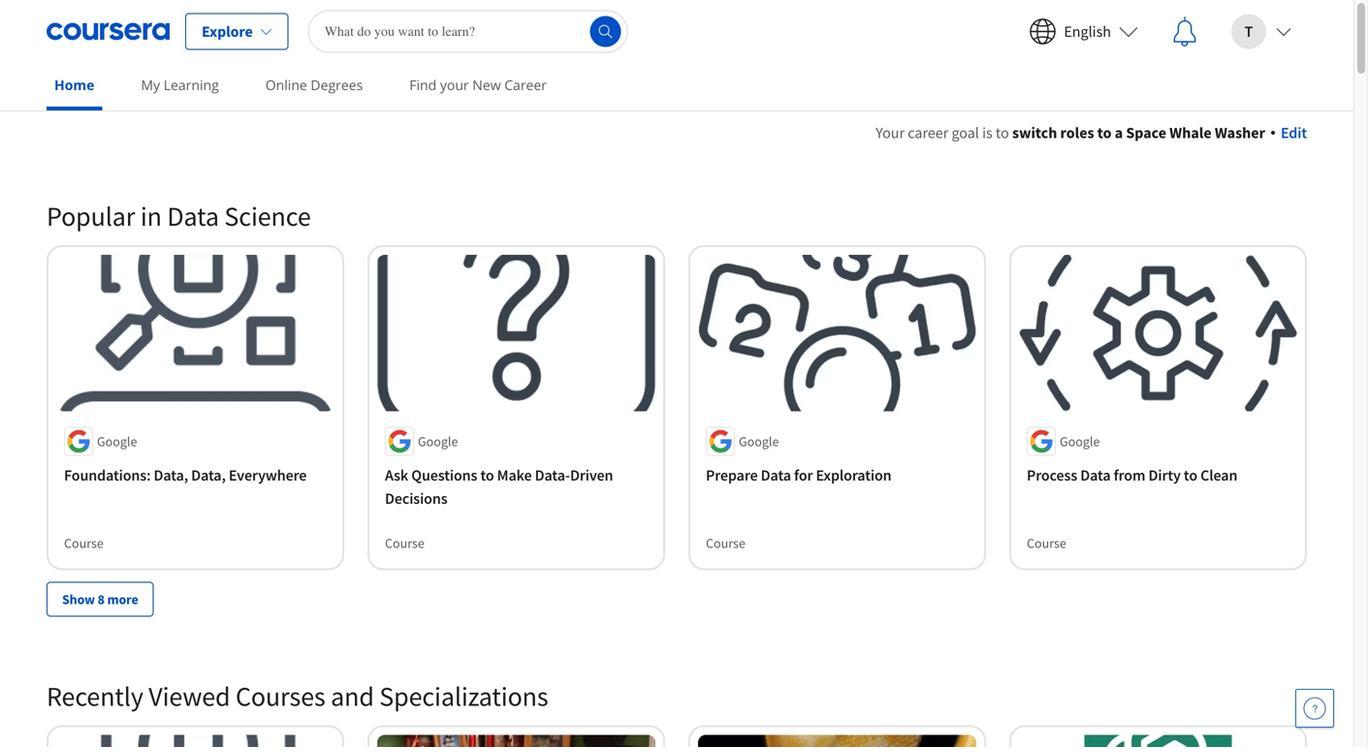 Task type: vqa. For each thing, say whether or not it's contained in the screenshot.
bottommost Resources
no



Task type: describe. For each thing, give the bounding box(es) containing it.
prepare data for exploration
[[706, 466, 892, 485]]

2 data, from the left
[[191, 466, 226, 485]]

your
[[876, 123, 905, 143]]

recently
[[47, 680, 143, 714]]

my learning
[[141, 76, 219, 94]]

popular
[[47, 199, 135, 233]]

prepare
[[706, 466, 758, 485]]

main content containing popular in data science
[[0, 98, 1354, 748]]

is
[[983, 123, 993, 143]]

0 horizontal spatial data
[[167, 199, 219, 233]]

science
[[225, 199, 311, 233]]

online degrees link
[[258, 63, 371, 107]]

course for ask questions to make data-driven decisions
[[385, 535, 425, 552]]

coursera image
[[47, 16, 170, 47]]

google for prepare
[[739, 433, 779, 451]]

driven
[[570, 466, 614, 485]]

career
[[908, 123, 949, 143]]

degrees
[[311, 76, 363, 94]]

popular in data science collection element
[[35, 168, 1319, 648]]

home link
[[47, 63, 102, 111]]

from
[[1114, 466, 1146, 485]]

show
[[62, 591, 95, 609]]

data-
[[535, 466, 570, 485]]

1 data, from the left
[[154, 466, 188, 485]]

specializations
[[380, 680, 549, 714]]

edit button
[[1272, 121, 1308, 145]]

decisions
[[385, 489, 448, 509]]

course for prepare data for exploration
[[706, 535, 746, 552]]

prepare data for exploration link
[[706, 464, 969, 487]]

find your new career
[[410, 76, 547, 94]]

explore button
[[185, 13, 289, 50]]

home
[[54, 76, 94, 94]]

english
[[1065, 22, 1112, 41]]

english button
[[1014, 0, 1154, 63]]

process data from dirty to clean
[[1027, 466, 1238, 485]]

ask questions to make data-driven decisions
[[385, 466, 614, 509]]

explore
[[202, 22, 253, 41]]

ask
[[385, 466, 409, 485]]

course for foundations: data, data, everywhere
[[64, 535, 104, 552]]

foundations: data, data, everywhere link
[[64, 464, 327, 487]]

dirty
[[1149, 466, 1181, 485]]

foundations: data, data, everywhere
[[64, 466, 307, 485]]

popular in data science
[[47, 199, 311, 233]]

recently viewed courses and specializations collection element
[[35, 648, 1319, 748]]

foundations:
[[64, 466, 151, 485]]

for
[[795, 466, 813, 485]]

process data from dirty to clean link
[[1027, 464, 1290, 487]]

whale
[[1170, 123, 1212, 143]]

edit
[[1281, 123, 1308, 143]]

your
[[440, 76, 469, 94]]



Task type: locate. For each thing, give the bounding box(es) containing it.
a
[[1115, 123, 1124, 143]]

ask questions to make data-driven decisions link
[[385, 464, 648, 511]]

process
[[1027, 466, 1078, 485]]

show 8 more
[[62, 591, 138, 609]]

None search field
[[308, 10, 628, 53]]

google for ask
[[418, 433, 458, 451]]

in
[[141, 199, 162, 233]]

to inside ask questions to make data-driven decisions
[[481, 466, 494, 485]]

4 course from the left
[[1027, 535, 1067, 552]]

1 google from the left
[[97, 433, 137, 451]]

learning
[[164, 76, 219, 94]]

google up prepare
[[739, 433, 779, 451]]

to
[[996, 123, 1010, 143], [1098, 123, 1112, 143], [481, 466, 494, 485], [1184, 466, 1198, 485]]

switch
[[1013, 123, 1058, 143]]

google
[[97, 433, 137, 451], [418, 433, 458, 451], [739, 433, 779, 451], [1060, 433, 1100, 451]]

4 google from the left
[[1060, 433, 1100, 451]]

my
[[141, 76, 160, 94]]

washer
[[1215, 123, 1266, 143]]

goal
[[952, 123, 980, 143]]

help center image
[[1304, 698, 1327, 721]]

t button
[[1217, 0, 1308, 63]]

course for process data from dirty to clean
[[1027, 535, 1067, 552]]

data,
[[154, 466, 188, 485], [191, 466, 226, 485]]

0 horizontal spatial data,
[[154, 466, 188, 485]]

data
[[167, 199, 219, 233], [761, 466, 792, 485], [1081, 466, 1111, 485]]

new
[[473, 76, 501, 94]]

your career goal is to switch roles to a space whale washer
[[876, 123, 1266, 143]]

data left the from
[[1081, 466, 1111, 485]]

and
[[331, 680, 374, 714]]

2 course from the left
[[385, 535, 425, 552]]

8
[[98, 591, 105, 609]]

viewed
[[149, 680, 230, 714]]

3 course from the left
[[706, 535, 746, 552]]

my learning link
[[133, 63, 227, 107]]

1 horizontal spatial data
[[761, 466, 792, 485]]

online
[[266, 76, 307, 94]]

1 course from the left
[[64, 535, 104, 552]]

course up show
[[64, 535, 104, 552]]

t
[[1245, 22, 1254, 41]]

2 horizontal spatial data
[[1081, 466, 1111, 485]]

roles
[[1061, 123, 1095, 143]]

main content
[[0, 98, 1354, 748]]

space
[[1127, 123, 1167, 143]]

more
[[107, 591, 138, 609]]

online degrees
[[266, 76, 363, 94]]

google up 'questions'
[[418, 433, 458, 451]]

exploration
[[816, 466, 892, 485]]

recently viewed courses and specializations
[[47, 680, 549, 714]]

1 horizontal spatial data,
[[191, 466, 226, 485]]

to left "make" on the left
[[481, 466, 494, 485]]

to right is
[[996, 123, 1010, 143]]

career
[[505, 76, 547, 94]]

data right in in the left of the page
[[167, 199, 219, 233]]

clean
[[1201, 466, 1238, 485]]

make
[[497, 466, 532, 485]]

questions
[[412, 466, 478, 485]]

to right 'dirty'
[[1184, 466, 1198, 485]]

course
[[64, 535, 104, 552], [385, 535, 425, 552], [706, 535, 746, 552], [1027, 535, 1067, 552]]

courses
[[236, 680, 326, 714]]

data for process
[[1081, 466, 1111, 485]]

google for process
[[1060, 433, 1100, 451]]

to left a
[[1098, 123, 1112, 143]]

find your new career link
[[402, 63, 555, 107]]

find
[[410, 76, 437, 94]]

course down process
[[1027, 535, 1067, 552]]

data for prepare
[[761, 466, 792, 485]]

2 google from the left
[[418, 433, 458, 451]]

course down decisions
[[385, 535, 425, 552]]

data, right foundations:
[[154, 466, 188, 485]]

course down prepare
[[706, 535, 746, 552]]

google for foundations:
[[97, 433, 137, 451]]

What do you want to learn? text field
[[308, 10, 628, 53]]

data left for
[[761, 466, 792, 485]]

google up foundations:
[[97, 433, 137, 451]]

google up process
[[1060, 433, 1100, 451]]

everywhere
[[229, 466, 307, 485]]

data, left the everywhere
[[191, 466, 226, 485]]

3 google from the left
[[739, 433, 779, 451]]

show 8 more button
[[47, 582, 154, 617]]



